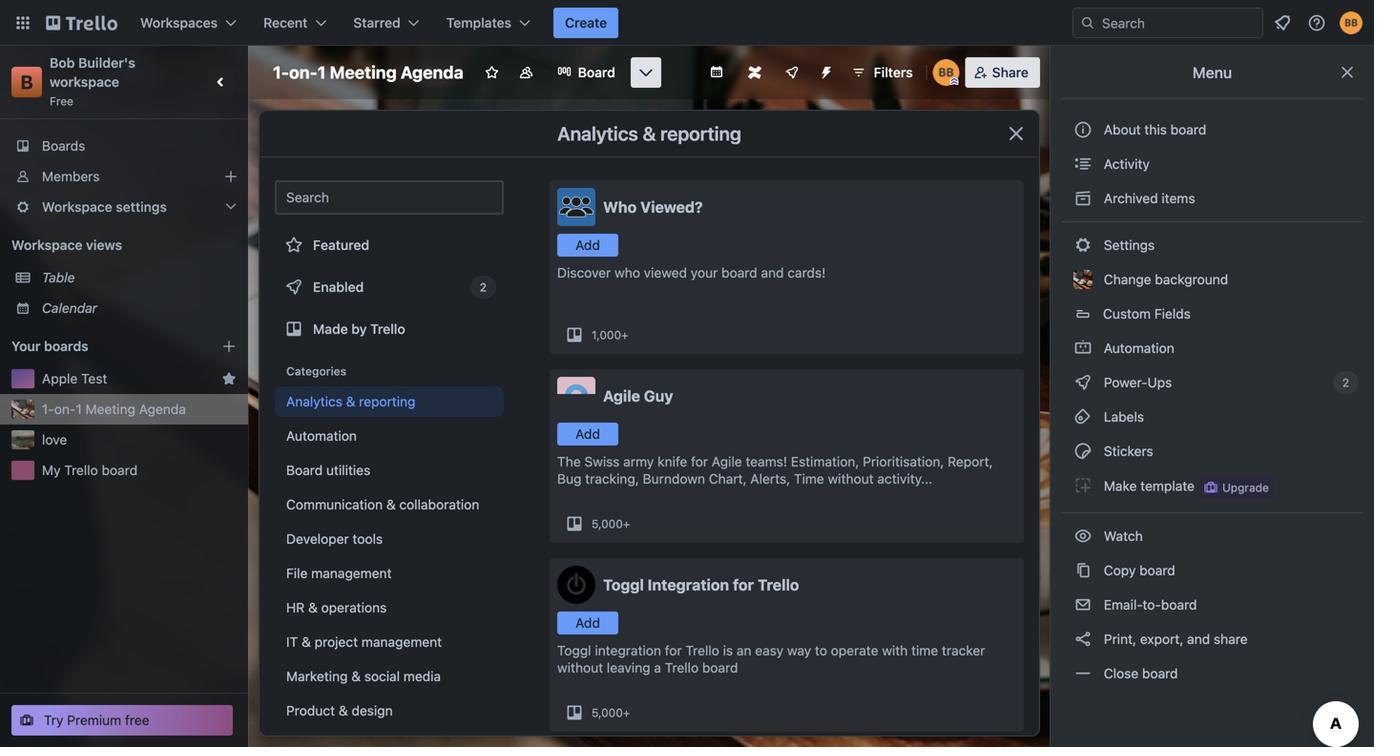 Task type: describe. For each thing, give the bounding box(es) containing it.
army
[[623, 454, 654, 470]]

change background
[[1100, 272, 1228, 287]]

to-
[[1143, 597, 1161, 613]]

my trello board link
[[42, 461, 237, 480]]

Search text field
[[275, 180, 504, 215]]

1 vertical spatial 1-on-1 meeting agenda
[[42, 401, 186, 417]]

1-on-1 meeting agenda inside board name text field
[[273, 62, 464, 83]]

0 horizontal spatial 1-
[[42, 401, 54, 417]]

enabled
[[313, 279, 364, 295]]

confluence icon image
[[748, 66, 761, 79]]

communication
[[286, 497, 383, 513]]

custom
[[1103, 306, 1151, 322]]

activity
[[1100, 156, 1150, 172]]

this
[[1145, 122, 1167, 137]]

social
[[364, 669, 400, 684]]

bob builder (bobbuilder40) image
[[933, 59, 960, 86]]

hr & operations link
[[275, 593, 504, 623]]

board for board utilities
[[286, 462, 323, 478]]

search image
[[1080, 15, 1096, 31]]

workspace for workspace settings
[[42, 199, 112, 215]]

1 inside board name text field
[[318, 62, 326, 83]]

toggl for toggl integration for trello
[[603, 576, 644, 594]]

a
[[654, 660, 661, 676]]

file
[[286, 565, 308, 581]]

by
[[352, 321, 367, 337]]

& for it & project management link
[[302, 634, 311, 650]]

operate
[[831, 643, 879, 659]]

& for 'analytics & reporting' link
[[346, 394, 355, 409]]

primary element
[[0, 0, 1374, 46]]

items
[[1162, 190, 1195, 206]]

sm image for watch
[[1074, 527, 1093, 546]]

change background link
[[1062, 264, 1363, 295]]

add for who
[[576, 237, 600, 253]]

time
[[794, 471, 824, 487]]

trello right by
[[370, 321, 405, 337]]

communication & collaboration link
[[275, 490, 504, 520]]

archived items
[[1100, 190, 1195, 206]]

email-to-board
[[1100, 597, 1197, 613]]

developer tools link
[[275, 524, 504, 555]]

hr & operations
[[286, 600, 387, 616]]

sm image for copy board
[[1074, 561, 1093, 580]]

trello right a
[[665, 660, 699, 676]]

viewed?
[[640, 198, 703, 216]]

2 for power-ups
[[1343, 376, 1350, 389]]

media
[[404, 669, 441, 684]]

archived items link
[[1062, 183, 1363, 214]]

customize views image
[[636, 63, 656, 82]]

try premium free
[[44, 712, 149, 728]]

try
[[44, 712, 63, 728]]

trello left is
[[686, 643, 719, 659]]

add board image
[[221, 339, 237, 354]]

agile guy
[[603, 387, 673, 405]]

0 vertical spatial analytics
[[557, 122, 638, 145]]

table
[[42, 270, 75, 285]]

2 for enabled
[[480, 281, 487, 294]]

open information menu image
[[1308, 13, 1327, 32]]

toggl for toggl integration for trello is an easy way to operate with time tracker without leaving a trello board
[[557, 643, 591, 659]]

about this board button
[[1062, 115, 1363, 145]]

filters
[[874, 64, 913, 80]]

board for board
[[578, 64, 615, 80]]

print, export, and share link
[[1062, 624, 1363, 655]]

workspace for workspace views
[[11, 237, 83, 253]]

viewed
[[644, 265, 687, 281]]

calendar power-up image
[[709, 64, 724, 79]]

watch link
[[1062, 521, 1363, 552]]

prioritisation,
[[863, 454, 944, 470]]

tools
[[353, 531, 383, 547]]

trello right my
[[64, 462, 98, 478]]

it & project management
[[286, 634, 442, 650]]

board up print, export, and share
[[1161, 597, 1197, 613]]

make
[[1104, 478, 1137, 494]]

made
[[313, 321, 348, 337]]

marketing & social media
[[286, 669, 441, 684]]

0 horizontal spatial automation
[[286, 428, 357, 444]]

activity...
[[877, 471, 933, 487]]

star or unstar board image
[[485, 65, 500, 80]]

apple test
[[42, 371, 107, 387]]

automation image
[[811, 57, 838, 84]]

sm image for stickers
[[1074, 442, 1093, 461]]

board inside button
[[1171, 122, 1207, 137]]

add for toggl
[[576, 615, 600, 631]]

archived
[[1104, 190, 1158, 206]]

bob builder's workspace free
[[50, 55, 139, 108]]

power ups image
[[784, 65, 800, 80]]

workspace
[[50, 74, 119, 90]]

sm image for archived items
[[1074, 189, 1093, 208]]

Search field
[[1096, 9, 1263, 37]]

on- inside board name text field
[[289, 62, 318, 83]]

guy
[[644, 387, 673, 405]]

utilities
[[326, 462, 370, 478]]

alerts,
[[750, 471, 790, 487]]

it & project management link
[[275, 627, 504, 658]]

board up to- on the bottom right
[[1140, 563, 1176, 578]]

copy board link
[[1062, 555, 1363, 586]]

custom fields button
[[1062, 299, 1363, 329]]

copy
[[1104, 563, 1136, 578]]

integration
[[648, 576, 729, 594]]

& for "hr & operations" link
[[308, 600, 318, 616]]

toggl integration for trello is an easy way to operate with time tracker without leaving a trello board
[[557, 643, 985, 676]]

bob builder's workspace link
[[50, 55, 139, 90]]

board utilities
[[286, 462, 370, 478]]

recent button
[[252, 8, 338, 38]]

workspaces button
[[129, 8, 248, 38]]

sm image for activity
[[1074, 155, 1093, 174]]

workspace settings
[[42, 199, 167, 215]]

with
[[882, 643, 908, 659]]

copy board
[[1100, 563, 1176, 578]]

my
[[42, 462, 61, 478]]

board utilities link
[[275, 455, 504, 486]]

power-ups
[[1100, 375, 1176, 390]]

5,000 for agile guy
[[592, 517, 623, 531]]

table link
[[42, 268, 237, 287]]

analytics & reporting link
[[275, 387, 504, 417]]

agenda inside 1-on-1 meeting agenda link
[[139, 401, 186, 417]]

on- inside 1-on-1 meeting agenda link
[[54, 401, 76, 417]]

members
[[42, 168, 100, 184]]

1 vertical spatial and
[[1187, 631, 1210, 647]]

board inside toggl integration for trello is an easy way to operate with time tracker without leaving a trello board
[[702, 660, 738, 676]]

email-to-board link
[[1062, 590, 1363, 620]]

board right the your
[[722, 265, 757, 281]]

meeting inside board name text field
[[330, 62, 397, 83]]

file management link
[[275, 558, 504, 589]]

members link
[[0, 161, 248, 192]]

template
[[1141, 478, 1195, 494]]

to
[[815, 643, 827, 659]]

power-
[[1104, 375, 1148, 390]]

workspace visible image
[[519, 65, 534, 80]]



Task type: vqa. For each thing, say whether or not it's contained in the screenshot.


Task type: locate. For each thing, give the bounding box(es) containing it.
0 horizontal spatial agile
[[603, 387, 640, 405]]

file management
[[286, 565, 392, 581]]

1 horizontal spatial automation link
[[1062, 333, 1363, 364]]

1 5,000 from the top
[[592, 517, 623, 531]]

sm image for close board
[[1074, 664, 1093, 683]]

automation up power-ups
[[1100, 340, 1175, 356]]

& down categories
[[346, 394, 355, 409]]

1 vertical spatial management
[[362, 634, 442, 650]]

2 vertical spatial +
[[623, 706, 630, 720]]

my trello board
[[42, 462, 138, 478]]

1 add from the top
[[576, 237, 600, 253]]

close board
[[1100, 666, 1178, 681]]

labels link
[[1062, 402, 1363, 432]]

b
[[20, 71, 33, 93]]

on- down apple
[[54, 401, 76, 417]]

1-on-1 meeting agenda down apple test link
[[42, 401, 186, 417]]

analytics & reporting down customize views "image"
[[557, 122, 742, 145]]

templates
[[446, 15, 512, 31]]

5,000 for toggl integration for trello
[[592, 706, 623, 720]]

agile inside the swiss army knife for agile teams! estimation, prioritisation, report, bug tracking, burndown chart, alerts, time without activity...
[[712, 454, 742, 470]]

reporting down calendar power-up icon
[[660, 122, 742, 145]]

1 horizontal spatial analytics & reporting
[[557, 122, 742, 145]]

1 horizontal spatial 1
[[318, 62, 326, 83]]

add button for toggl
[[557, 612, 618, 635]]

board down export,
[[1142, 666, 1178, 681]]

1 horizontal spatial meeting
[[330, 62, 397, 83]]

1 vertical spatial meeting
[[85, 401, 135, 417]]

1 vertical spatial 5,000
[[592, 706, 623, 720]]

board inside board utilities link
[[286, 462, 323, 478]]

sm image inside print, export, and share link
[[1074, 630, 1093, 649]]

& down customize views "image"
[[643, 122, 656, 145]]

agenda
[[401, 62, 464, 83], [139, 401, 186, 417]]

ups
[[1148, 375, 1172, 390]]

create
[[565, 15, 607, 31]]

it
[[286, 634, 298, 650]]

1- inside board name text field
[[273, 62, 289, 83]]

0 horizontal spatial automation link
[[275, 421, 504, 451]]

0 vertical spatial 1
[[318, 62, 326, 83]]

change
[[1104, 272, 1152, 287]]

0 vertical spatial toggl
[[603, 576, 644, 594]]

& right it
[[302, 634, 311, 650]]

0 horizontal spatial 1-on-1 meeting agenda
[[42, 401, 186, 417]]

sm image inside labels link
[[1074, 408, 1093, 427]]

swiss
[[585, 454, 620, 470]]

0 vertical spatial add button
[[557, 234, 618, 257]]

calendar
[[42, 300, 97, 316]]

3 sm image from the top
[[1074, 408, 1093, 427]]

0 vertical spatial 1-
[[273, 62, 289, 83]]

1 horizontal spatial on-
[[289, 62, 318, 83]]

upgrade button
[[1200, 476, 1273, 499]]

sm image for email-to-board
[[1074, 596, 1093, 615]]

back to home image
[[46, 8, 117, 38]]

automation link down custom fields button
[[1062, 333, 1363, 364]]

1 vertical spatial on-
[[54, 401, 76, 417]]

product
[[286, 703, 335, 719]]

5,000 + down "tracking,"
[[592, 517, 630, 531]]

featured
[[313, 237, 369, 253]]

1 vertical spatial analytics
[[286, 394, 342, 409]]

1 horizontal spatial without
[[828, 471, 874, 487]]

who
[[615, 265, 640, 281]]

agile up the chart,
[[712, 454, 742, 470]]

marketing
[[286, 669, 348, 684]]

0 horizontal spatial without
[[557, 660, 603, 676]]

0 vertical spatial automation
[[1100, 340, 1175, 356]]

1 sm image from the top
[[1074, 189, 1093, 208]]

1 vertical spatial reporting
[[359, 394, 416, 409]]

1 horizontal spatial 1-on-1 meeting agenda
[[273, 62, 464, 83]]

calendar link
[[42, 299, 237, 318]]

0 horizontal spatial and
[[761, 265, 784, 281]]

report,
[[948, 454, 993, 470]]

communication & collaboration
[[286, 497, 479, 513]]

settings
[[116, 199, 167, 215]]

workspace
[[42, 199, 112, 215], [11, 237, 83, 253]]

0 horizontal spatial board
[[286, 462, 323, 478]]

easy
[[755, 643, 784, 659]]

1 vertical spatial agile
[[712, 454, 742, 470]]

2 add button from the top
[[557, 423, 618, 446]]

& for communication & collaboration link
[[386, 497, 396, 513]]

0 horizontal spatial reporting
[[359, 394, 416, 409]]

sm image inside email-to-board link
[[1074, 596, 1093, 615]]

0 horizontal spatial 2
[[480, 281, 487, 294]]

workspace down members
[[42, 199, 112, 215]]

1 vertical spatial toggl
[[557, 643, 591, 659]]

0 horizontal spatial on-
[[54, 401, 76, 417]]

+ for who
[[621, 328, 629, 342]]

for for integration
[[665, 643, 682, 659]]

1 down apple test at the left of page
[[76, 401, 82, 417]]

free
[[50, 94, 73, 108]]

1 vertical spatial automation
[[286, 428, 357, 444]]

board down is
[[702, 660, 738, 676]]

2 add from the top
[[576, 426, 600, 442]]

starred icon image
[[221, 371, 237, 387]]

Board name text field
[[263, 57, 473, 88]]

add up integration
[[576, 615, 600, 631]]

3 add from the top
[[576, 615, 600, 631]]

0 vertical spatial and
[[761, 265, 784, 281]]

agile left guy
[[603, 387, 640, 405]]

test
[[81, 371, 107, 387]]

automation
[[1100, 340, 1175, 356], [286, 428, 357, 444]]

1 vertical spatial workspace
[[11, 237, 83, 253]]

recent
[[263, 15, 308, 31]]

on- down recent 'popup button'
[[289, 62, 318, 83]]

5,000 + for agile guy
[[592, 517, 630, 531]]

2 5,000 + from the top
[[592, 706, 630, 720]]

0 vertical spatial add
[[576, 237, 600, 253]]

sm image left "power-"
[[1074, 373, 1093, 392]]

bob builder (bobbuilder40) image
[[1340, 11, 1363, 34]]

add
[[576, 237, 600, 253], [576, 426, 600, 442], [576, 615, 600, 631]]

2 vertical spatial add
[[576, 615, 600, 631]]

templates button
[[435, 8, 542, 38]]

agenda up love link
[[139, 401, 186, 417]]

board left utilities
[[286, 462, 323, 478]]

sm image left labels
[[1074, 408, 1093, 427]]

without inside the swiss army knife for agile teams! estimation, prioritisation, report, bug tracking, burndown chart, alerts, time without activity...
[[828, 471, 874, 487]]

1 horizontal spatial board
[[578, 64, 615, 80]]

1 vertical spatial 1
[[76, 401, 82, 417]]

sm image inside the activity link
[[1074, 155, 1093, 174]]

0 vertical spatial workspace
[[42, 199, 112, 215]]

& down board utilities link
[[386, 497, 396, 513]]

& for the product & design link
[[339, 703, 348, 719]]

0 vertical spatial +
[[621, 328, 629, 342]]

add button for agile
[[557, 423, 618, 446]]

reporting
[[660, 122, 742, 145], [359, 394, 416, 409]]

automation up board utilities
[[286, 428, 357, 444]]

trello up easy
[[758, 576, 799, 594]]

5,000 + for toggl integration for trello
[[592, 706, 630, 720]]

add button up swiss
[[557, 423, 618, 446]]

try premium free button
[[11, 705, 233, 736]]

boards
[[42, 138, 85, 154]]

0 vertical spatial without
[[828, 471, 874, 487]]

1 sm image from the top
[[1074, 155, 1093, 174]]

0 horizontal spatial meeting
[[85, 401, 135, 417]]

for for integration
[[733, 576, 754, 594]]

4 sm image from the top
[[1074, 442, 1093, 461]]

knife
[[658, 454, 687, 470]]

1 vertical spatial add
[[576, 426, 600, 442]]

love link
[[42, 430, 237, 450]]

who viewed?
[[603, 198, 703, 216]]

1- up love
[[42, 401, 54, 417]]

sm image left email-
[[1074, 596, 1093, 615]]

0 vertical spatial reporting
[[660, 122, 742, 145]]

0 notifications image
[[1271, 11, 1294, 34]]

without inside toggl integration for trello is an easy way to operate with time tracker without leaving a trello board
[[557, 660, 603, 676]]

labels
[[1100, 409, 1144, 425]]

1 add button from the top
[[557, 234, 618, 257]]

1 vertical spatial for
[[733, 576, 754, 594]]

0 vertical spatial board
[[578, 64, 615, 80]]

2 horizontal spatial for
[[733, 576, 754, 594]]

this member is an admin of this board. image
[[950, 77, 959, 86]]

agenda inside board name text field
[[401, 62, 464, 83]]

0 horizontal spatial agenda
[[139, 401, 186, 417]]

board inside board "link"
[[578, 64, 615, 80]]

and
[[761, 265, 784, 281], [1187, 631, 1210, 647]]

1 horizontal spatial 1-
[[273, 62, 289, 83]]

export,
[[1140, 631, 1184, 647]]

0 vertical spatial management
[[311, 565, 392, 581]]

& for marketing & social media link
[[351, 669, 361, 684]]

sm image inside archived items link
[[1074, 189, 1093, 208]]

1 vertical spatial analytics & reporting
[[286, 394, 416, 409]]

board down love link
[[102, 462, 138, 478]]

sm image inside stickers link
[[1074, 442, 1093, 461]]

sm image
[[1074, 155, 1093, 174], [1074, 373, 1093, 392], [1074, 408, 1093, 427], [1074, 596, 1093, 615], [1074, 630, 1093, 649], [1074, 664, 1093, 683]]

1 vertical spatial add button
[[557, 423, 618, 446]]

meeting down starred
[[330, 62, 397, 83]]

sm image for automation
[[1074, 339, 1093, 358]]

5 sm image from the top
[[1074, 476, 1093, 495]]

1-on-1 meeting agenda down starred
[[273, 62, 464, 83]]

views
[[86, 237, 122, 253]]

meeting
[[330, 62, 397, 83], [85, 401, 135, 417]]

1 vertical spatial 2
[[1343, 376, 1350, 389]]

0 vertical spatial on-
[[289, 62, 318, 83]]

the swiss army knife for agile teams! estimation, prioritisation, report, bug tracking, burndown chart, alerts, time without activity...
[[557, 454, 993, 487]]

close
[[1104, 666, 1139, 681]]

1 horizontal spatial agenda
[[401, 62, 464, 83]]

+ down "tracking,"
[[623, 517, 630, 531]]

workspace inside popup button
[[42, 199, 112, 215]]

sm image for labels
[[1074, 408, 1093, 427]]

& left design at bottom
[[339, 703, 348, 719]]

and left cards!
[[761, 265, 784, 281]]

1 horizontal spatial agile
[[712, 454, 742, 470]]

2 vertical spatial for
[[665, 643, 682, 659]]

1 horizontal spatial reporting
[[660, 122, 742, 145]]

starred
[[353, 15, 401, 31]]

upgrade
[[1223, 481, 1269, 494]]

+ for toggl
[[623, 706, 630, 720]]

1,000
[[592, 328, 621, 342]]

1 down recent 'popup button'
[[318, 62, 326, 83]]

sm image
[[1074, 189, 1093, 208], [1074, 236, 1093, 255], [1074, 339, 1093, 358], [1074, 442, 1093, 461], [1074, 476, 1093, 495], [1074, 527, 1093, 546], [1074, 561, 1093, 580]]

analytics down board "link" in the left of the page
[[557, 122, 638, 145]]

0 horizontal spatial 1
[[76, 401, 82, 417]]

boards
[[44, 338, 88, 354]]

1- down recent
[[273, 62, 289, 83]]

sm image inside "copy board" link
[[1074, 561, 1093, 580]]

1 horizontal spatial and
[[1187, 631, 1210, 647]]

toggl inside toggl integration for trello is an easy way to operate with time tracker without leaving a trello board
[[557, 643, 591, 659]]

sm image for make template
[[1074, 476, 1093, 495]]

management up "operations"
[[311, 565, 392, 581]]

+ for agile
[[623, 517, 630, 531]]

add up swiss
[[576, 426, 600, 442]]

1 horizontal spatial toggl
[[603, 576, 644, 594]]

0 vertical spatial agenda
[[401, 62, 464, 83]]

automation link
[[1062, 333, 1363, 364], [275, 421, 504, 451]]

your
[[11, 338, 41, 354]]

board right the "this" on the right of the page
[[1171, 122, 1207, 137]]

1
[[318, 62, 326, 83], [76, 401, 82, 417]]

add button up discover
[[557, 234, 618, 257]]

5,000 + down the leaving
[[592, 706, 630, 720]]

automation link up board utilities link
[[275, 421, 504, 451]]

0 horizontal spatial for
[[665, 643, 682, 659]]

tracker
[[942, 643, 985, 659]]

add button for who
[[557, 234, 618, 257]]

5,000 down the leaving
[[592, 706, 623, 720]]

discover who viewed your board and cards!
[[557, 265, 826, 281]]

6 sm image from the top
[[1074, 527, 1093, 546]]

0 vertical spatial agile
[[603, 387, 640, 405]]

1 horizontal spatial 2
[[1343, 376, 1350, 389]]

your boards with 4 items element
[[11, 335, 193, 358]]

b link
[[11, 67, 42, 97]]

email-
[[1104, 597, 1143, 613]]

add button up integration
[[557, 612, 618, 635]]

0 vertical spatial 5,000 +
[[592, 517, 630, 531]]

add for agile
[[576, 426, 600, 442]]

sm image left activity
[[1074, 155, 1093, 174]]

workspace navigation collapse icon image
[[208, 69, 235, 95]]

meeting down test
[[85, 401, 135, 417]]

filters button
[[845, 57, 919, 88]]

sm image left close
[[1074, 664, 1093, 683]]

0 horizontal spatial analytics
[[286, 394, 342, 409]]

add up discover
[[576, 237, 600, 253]]

0 vertical spatial automation link
[[1062, 333, 1363, 364]]

& right hr
[[308, 600, 318, 616]]

sm image inside settings link
[[1074, 236, 1093, 255]]

sm image inside watch link
[[1074, 527, 1093, 546]]

6 sm image from the top
[[1074, 664, 1093, 683]]

agile
[[603, 387, 640, 405], [712, 454, 742, 470]]

0 horizontal spatial toggl
[[557, 643, 591, 659]]

sm image for power-ups
[[1074, 373, 1093, 392]]

2
[[480, 281, 487, 294], [1343, 376, 1350, 389]]

5 sm image from the top
[[1074, 630, 1093, 649]]

1 horizontal spatial for
[[691, 454, 708, 470]]

product & design
[[286, 703, 393, 719]]

for inside toggl integration for trello is an easy way to operate with time tracker without leaving a trello board
[[665, 643, 682, 659]]

and left share
[[1187, 631, 1210, 647]]

7 sm image from the top
[[1074, 561, 1093, 580]]

sm image for settings
[[1074, 236, 1093, 255]]

2 vertical spatial add button
[[557, 612, 618, 635]]

analytics down categories
[[286, 394, 342, 409]]

0 vertical spatial 2
[[480, 281, 487, 294]]

0 vertical spatial meeting
[[330, 62, 397, 83]]

2 sm image from the top
[[1074, 373, 1093, 392]]

made by trello
[[313, 321, 405, 337]]

1 vertical spatial 1-
[[42, 401, 54, 417]]

1 vertical spatial agenda
[[139, 401, 186, 417]]

+
[[621, 328, 629, 342], [623, 517, 630, 531], [623, 706, 630, 720]]

create button
[[554, 8, 619, 38]]

2 sm image from the top
[[1074, 236, 1093, 255]]

3 sm image from the top
[[1074, 339, 1093, 358]]

+ down the leaving
[[623, 706, 630, 720]]

0 vertical spatial for
[[691, 454, 708, 470]]

& left social
[[351, 669, 361, 684]]

reporting up board utilities link
[[359, 394, 416, 409]]

board left customize views "image"
[[578, 64, 615, 80]]

1 vertical spatial without
[[557, 660, 603, 676]]

2 5,000 from the top
[[592, 706, 623, 720]]

0 vertical spatial analytics & reporting
[[557, 122, 742, 145]]

cards!
[[788, 265, 826, 281]]

menu
[[1193, 63, 1232, 82]]

analytics & reporting
[[557, 122, 742, 145], [286, 394, 416, 409]]

1 horizontal spatial automation
[[1100, 340, 1175, 356]]

sm image left print,
[[1074, 630, 1093, 649]]

1 vertical spatial automation link
[[275, 421, 504, 451]]

toggl integration for trello
[[603, 576, 799, 594]]

0 horizontal spatial analytics & reporting
[[286, 394, 416, 409]]

analytics & reporting down categories
[[286, 394, 416, 409]]

1 horizontal spatial analytics
[[557, 122, 638, 145]]

without left the leaving
[[557, 660, 603, 676]]

0 vertical spatial 5,000
[[592, 517, 623, 531]]

for inside the swiss army knife for agile teams! estimation, prioritisation, report, bug tracking, burndown chart, alerts, time without activity...
[[691, 454, 708, 470]]

share
[[992, 64, 1029, 80]]

1 5,000 + from the top
[[592, 517, 630, 531]]

chart,
[[709, 471, 747, 487]]

sm image for print, export, and share
[[1074, 630, 1093, 649]]

1 vertical spatial +
[[623, 517, 630, 531]]

1 vertical spatial 5,000 +
[[592, 706, 630, 720]]

5,000 down "tracking,"
[[592, 517, 623, 531]]

workspace up table
[[11, 237, 83, 253]]

agenda left star or unstar board "image"
[[401, 62, 464, 83]]

share
[[1214, 631, 1248, 647]]

your boards
[[11, 338, 88, 354]]

1 vertical spatial board
[[286, 462, 323, 478]]

boards link
[[0, 131, 248, 161]]

sm image inside close board link
[[1074, 664, 1093, 683]]

custom fields
[[1103, 306, 1191, 322]]

analytics
[[557, 122, 638, 145], [286, 394, 342, 409]]

0 vertical spatial 1-on-1 meeting agenda
[[273, 62, 464, 83]]

estimation,
[[791, 454, 859, 470]]

without down the estimation,
[[828, 471, 874, 487]]

workspace views
[[11, 237, 122, 253]]

3 add button from the top
[[557, 612, 618, 635]]

+ down who
[[621, 328, 629, 342]]

stickers
[[1100, 443, 1154, 459]]

management down "hr & operations" link
[[362, 634, 442, 650]]

integration
[[595, 643, 661, 659]]

4 sm image from the top
[[1074, 596, 1093, 615]]



